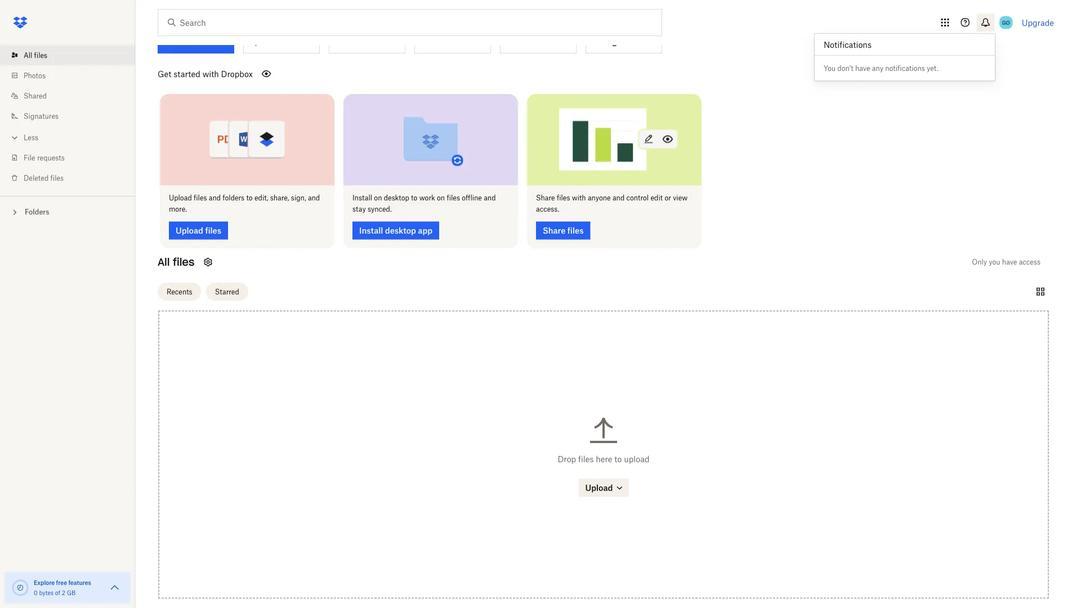Task type: describe. For each thing, give the bounding box(es) containing it.
files left here
[[578, 454, 594, 464]]

yet.
[[927, 64, 939, 72]]

all files list item
[[0, 45, 135, 65]]

upload
[[624, 454, 650, 464]]

install on desktop to work on files offline and stay synced.
[[353, 193, 496, 213]]

have for you
[[1002, 258, 1017, 266]]

drop
[[558, 454, 576, 464]]

2 and from the left
[[308, 193, 320, 202]]

don't
[[838, 64, 854, 72]]

get signatures button
[[586, 10, 662, 53]]

starred
[[215, 287, 239, 296]]

of
[[55, 589, 60, 596]]

here
[[596, 454, 612, 464]]

only you have access
[[972, 258, 1041, 266]]

list containing all files
[[0, 38, 135, 196]]

all inside all files link
[[24, 51, 32, 59]]

get for get started with dropbox
[[158, 69, 171, 78]]

explore
[[34, 579, 55, 586]]

files inside "link"
[[50, 174, 64, 182]]

upgrade
[[1022, 18, 1054, 27]]

access
[[1019, 258, 1041, 266]]

sign,
[[291, 193, 306, 202]]

only
[[972, 258, 987, 266]]

and inside share files with anyone and control edit or view access.
[[613, 193, 625, 202]]

notifications
[[885, 64, 925, 72]]

view
[[673, 193, 688, 202]]

signatures
[[24, 112, 59, 120]]

folders
[[25, 208, 49, 216]]

files inside install on desktop to work on files offline and stay synced.
[[447, 193, 460, 202]]

you don't have any notifications yet.
[[824, 64, 939, 72]]

signatures link
[[9, 106, 135, 126]]

get started with dropbox
[[158, 69, 253, 78]]

have for don't
[[855, 64, 870, 72]]

shared link
[[9, 86, 135, 106]]

control
[[627, 193, 649, 202]]

files inside upload files and folders to edit, share, sign, and more.
[[194, 193, 207, 202]]

all files link
[[9, 45, 135, 65]]

1 on from the left
[[374, 193, 382, 202]]

edit,
[[255, 193, 268, 202]]

to for drop files here to upload
[[615, 454, 622, 464]]

files up recents
[[173, 255, 195, 268]]

notifications
[[824, 40, 872, 49]]

edit
[[651, 193, 663, 202]]

file
[[24, 153, 35, 162]]

explore free features 0 bytes of 2 gb
[[34, 579, 91, 596]]

gb
[[67, 589, 76, 596]]

features
[[68, 579, 91, 586]]

drop files here to upload
[[558, 454, 650, 464]]

more.
[[169, 205, 187, 213]]

files inside list item
[[34, 51, 47, 59]]

you
[[824, 64, 836, 72]]

deleted files link
[[9, 168, 135, 188]]

1 vertical spatial all
[[158, 255, 170, 268]]

upload files and folders to edit, share, sign, and more.
[[169, 193, 320, 213]]

deleted files
[[24, 174, 64, 182]]

less
[[24, 133, 38, 142]]

stay
[[353, 205, 366, 213]]

to for install on desktop to work on files offline and stay synced.
[[411, 193, 418, 202]]



Task type: vqa. For each thing, say whether or not it's contained in the screenshot.
Explore free features 0 bytes of 2 GB
yes



Task type: locate. For each thing, give the bounding box(es) containing it.
get for get signatures
[[593, 37, 605, 46]]

or
[[665, 193, 671, 202]]

offline
[[462, 193, 482, 202]]

0 vertical spatial have
[[855, 64, 870, 72]]

1 vertical spatial have
[[1002, 258, 1017, 266]]

get left signatures
[[593, 37, 605, 46]]

2 on from the left
[[437, 193, 445, 202]]

work
[[419, 193, 435, 202]]

synced.
[[368, 205, 392, 213]]

have left "any"
[[855, 64, 870, 72]]

files up photos at left top
[[34, 51, 47, 59]]

anyone
[[588, 193, 611, 202]]

requests
[[37, 153, 65, 162]]

upload
[[169, 193, 192, 202]]

any
[[872, 64, 884, 72]]

with right started
[[203, 69, 219, 78]]

free
[[56, 579, 67, 586]]

files left offline
[[447, 193, 460, 202]]

0
[[34, 589, 38, 596]]

you
[[989, 258, 1001, 266]]

with for files
[[572, 193, 586, 202]]

on
[[374, 193, 382, 202], [437, 193, 445, 202]]

dropbox image
[[9, 11, 32, 34]]

shared
[[24, 92, 47, 100]]

0 horizontal spatial have
[[855, 64, 870, 72]]

1 vertical spatial all files
[[158, 255, 195, 268]]

files
[[34, 51, 47, 59], [50, 174, 64, 182], [194, 193, 207, 202], [447, 193, 460, 202], [557, 193, 570, 202], [173, 255, 195, 268], [578, 454, 594, 464]]

photos link
[[9, 65, 135, 86]]

0 horizontal spatial get
[[158, 69, 171, 78]]

files inside share files with anyone and control edit or view access.
[[557, 193, 570, 202]]

on up 'synced.'
[[374, 193, 382, 202]]

0 vertical spatial all files
[[24, 51, 47, 59]]

folders button
[[0, 203, 135, 220]]

have
[[855, 64, 870, 72], [1002, 258, 1017, 266]]

less image
[[9, 132, 20, 143]]

1 vertical spatial with
[[572, 193, 586, 202]]

list
[[0, 38, 135, 196]]

and inside install on desktop to work on files offline and stay synced.
[[484, 193, 496, 202]]

0 vertical spatial with
[[203, 69, 219, 78]]

access.
[[536, 205, 559, 213]]

2
[[62, 589, 65, 596]]

1 horizontal spatial all
[[158, 255, 170, 268]]

1 horizontal spatial to
[[411, 193, 418, 202]]

share files with anyone and control edit or view access.
[[536, 193, 688, 213]]

and left control
[[613, 193, 625, 202]]

get left started
[[158, 69, 171, 78]]

0 horizontal spatial to
[[246, 193, 253, 202]]

all files inside list item
[[24, 51, 47, 59]]

started
[[174, 69, 200, 78]]

deleted
[[24, 174, 49, 182]]

photos
[[24, 71, 46, 80]]

1 horizontal spatial on
[[437, 193, 445, 202]]

3 and from the left
[[484, 193, 496, 202]]

recents
[[167, 287, 192, 296]]

with inside share files with anyone and control edit or view access.
[[572, 193, 586, 202]]

0 horizontal spatial with
[[203, 69, 219, 78]]

0 horizontal spatial all
[[24, 51, 32, 59]]

get inside button
[[593, 37, 605, 46]]

1 horizontal spatial have
[[1002, 258, 1017, 266]]

files right upload
[[194, 193, 207, 202]]

files right deleted
[[50, 174, 64, 182]]

dropbox
[[221, 69, 253, 78]]

0 vertical spatial get
[[593, 37, 605, 46]]

file requests link
[[9, 148, 135, 168]]

get
[[593, 37, 605, 46], [158, 69, 171, 78]]

1 horizontal spatial with
[[572, 193, 586, 202]]

have right you at the top right
[[1002, 258, 1017, 266]]

starred button
[[206, 282, 248, 300]]

0 horizontal spatial all files
[[24, 51, 47, 59]]

file requests
[[24, 153, 65, 162]]

with for started
[[203, 69, 219, 78]]

with
[[203, 69, 219, 78], [572, 193, 586, 202]]

folders
[[223, 193, 244, 202]]

and
[[209, 193, 221, 202], [308, 193, 320, 202], [484, 193, 496, 202], [613, 193, 625, 202]]

1 vertical spatial get
[[158, 69, 171, 78]]

4 and from the left
[[613, 193, 625, 202]]

on right work
[[437, 193, 445, 202]]

to left edit,
[[246, 193, 253, 202]]

all
[[24, 51, 32, 59], [158, 255, 170, 268]]

1 and from the left
[[209, 193, 221, 202]]

upgrade link
[[1022, 18, 1054, 27]]

to inside upload files and folders to edit, share, sign, and more.
[[246, 193, 253, 202]]

bytes
[[39, 589, 54, 596]]

to left work
[[411, 193, 418, 202]]

0 horizontal spatial on
[[374, 193, 382, 202]]

to right here
[[615, 454, 622, 464]]

quota usage element
[[11, 579, 29, 597]]

and right sign,
[[308, 193, 320, 202]]

and left folders
[[209, 193, 221, 202]]

desktop
[[384, 193, 409, 202]]

get signatures
[[593, 37, 644, 46]]

1 horizontal spatial get
[[593, 37, 605, 46]]

all up photos at left top
[[24, 51, 32, 59]]

all files up recents button
[[158, 255, 195, 268]]

all files up photos at left top
[[24, 51, 47, 59]]

2 horizontal spatial to
[[615, 454, 622, 464]]

install
[[353, 193, 372, 202]]

with left the anyone
[[572, 193, 586, 202]]

all up recents button
[[158, 255, 170, 268]]

files right the share
[[557, 193, 570, 202]]

recents button
[[158, 282, 201, 300]]

signatures
[[607, 37, 644, 46]]

1 horizontal spatial all files
[[158, 255, 195, 268]]

to inside install on desktop to work on files offline and stay synced.
[[411, 193, 418, 202]]

share,
[[270, 193, 289, 202]]

0 vertical spatial all
[[24, 51, 32, 59]]

to
[[246, 193, 253, 202], [411, 193, 418, 202], [615, 454, 622, 464]]

share
[[536, 193, 555, 202]]

all files
[[24, 51, 47, 59], [158, 255, 195, 268]]

and right offline
[[484, 193, 496, 202]]



